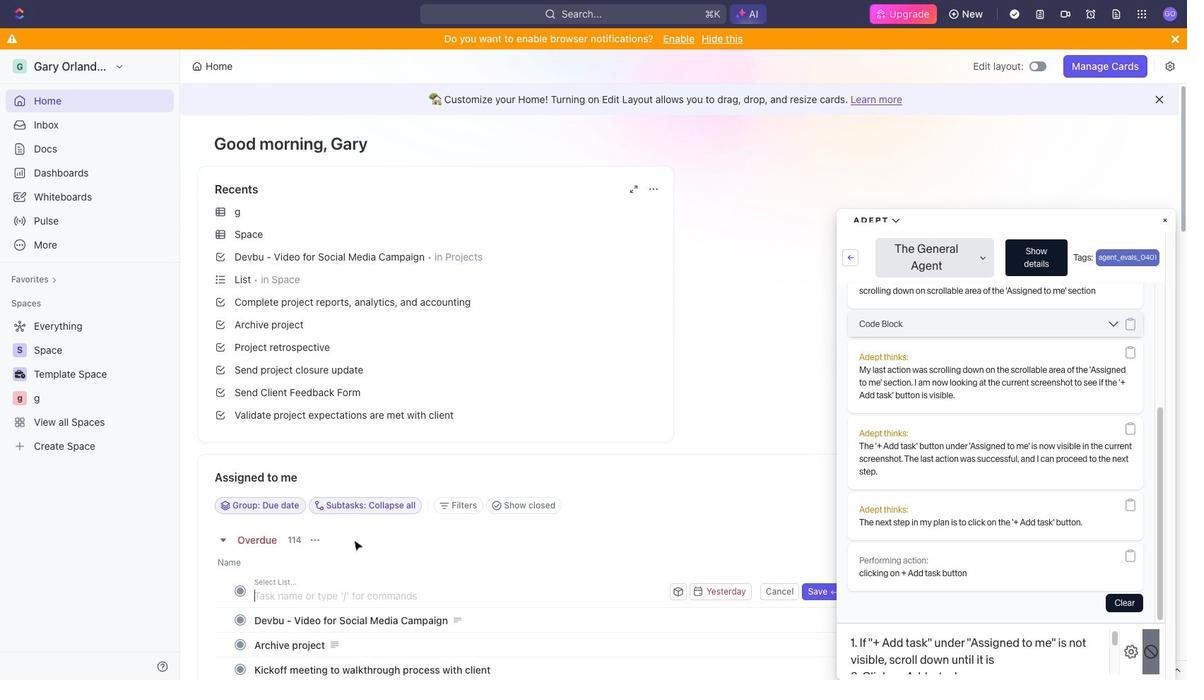 Task type: describe. For each thing, give the bounding box(es) containing it.
Task name or type '/' for commands text field
[[254, 583, 667, 606]]

gary orlando's workspace, , element
[[13, 59, 27, 73]]



Task type: vqa. For each thing, say whether or not it's contained in the screenshot.
Space, , element
yes



Task type: locate. For each thing, give the bounding box(es) containing it.
tree
[[6, 315, 174, 458]]

tree inside sidebar navigation
[[6, 315, 174, 458]]

business time image
[[14, 370, 25, 379]]

sidebar navigation
[[0, 49, 183, 680]]

space, , element
[[13, 343, 27, 358]]

g, , element
[[13, 391, 27, 406]]

alert
[[180, 84, 1179, 115]]

Search tasks... text field
[[948, 495, 1089, 517]]



